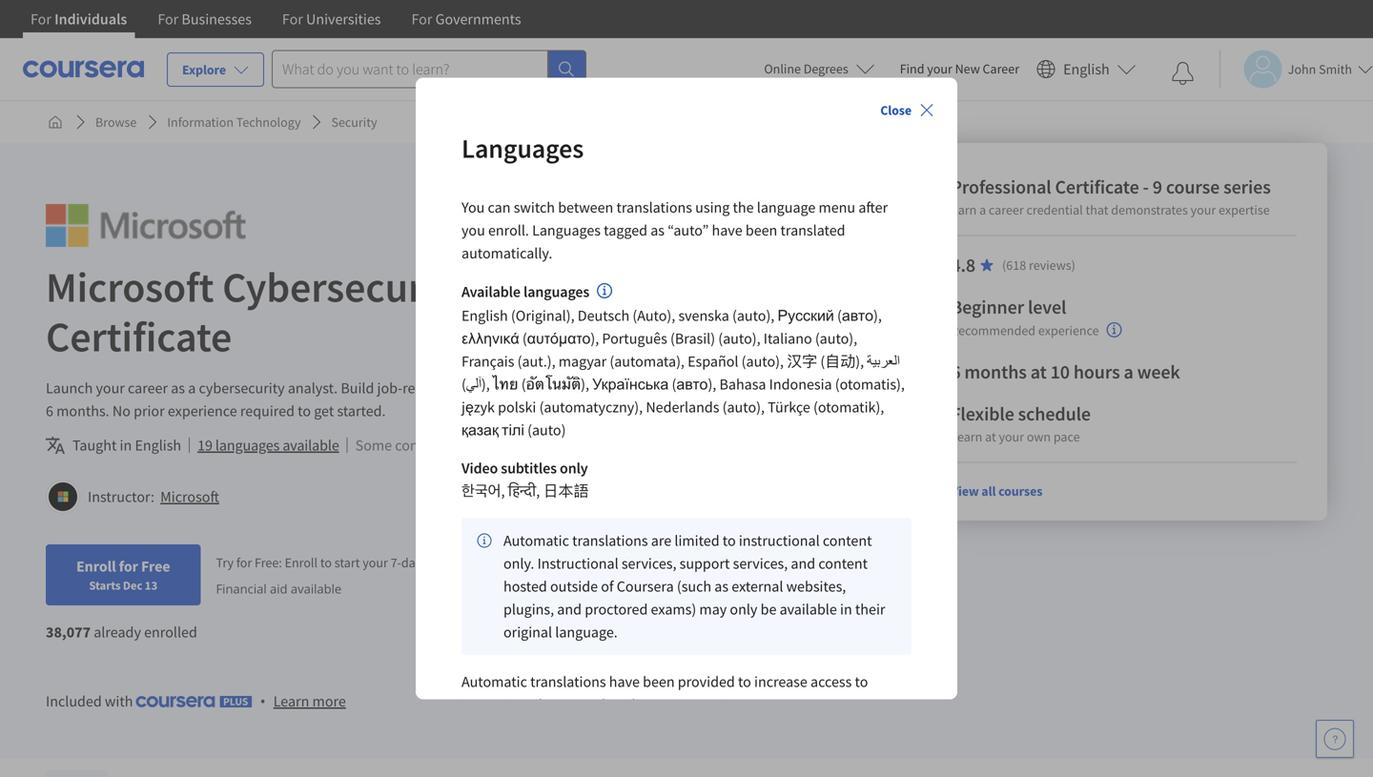 Task type: describe. For each thing, give the bounding box(es) containing it.
more information on translated content image
[[597, 284, 613, 299]]

no
[[112, 402, 131, 421]]

(อัตโนมัติ),
[[522, 375, 590, 394]]

(otomatik),
[[814, 398, 885, 417]]

available inside 19 languages available button
[[283, 436, 339, 455]]

that
[[1086, 201, 1109, 218]]

(original),
[[511, 306, 575, 326]]

help center image
[[1324, 728, 1347, 751]]

translations inside the automatic translations are limited to instructional content only. instructional services, support services, and content hosted outside of coursera (such as external websites, plugins, and proctored exams) may only be available in their original language.
[[573, 532, 648, 551]]

enroll.
[[488, 221, 529, 240]]

aid
[[270, 580, 288, 597]]

only inside video subtitles only 한국어, हिन्दी, 日本語
[[560, 459, 588, 478]]

switch
[[514, 198, 555, 217]]

coursera image
[[23, 54, 144, 84]]

1 vertical spatial and
[[557, 600, 582, 619]]

the inside automatic translations have been provided to increase access to instructional content, but they may contain errors. you can report errors from the language menu to help us improve translations for all coursera learners.
[[536, 719, 557, 738]]

pace
[[1054, 428, 1080, 446]]

汉字
[[787, 352, 818, 371]]

original
[[504, 623, 552, 642]]

businesses
[[182, 10, 252, 29]]

enrolled
[[144, 623, 197, 642]]

a inside professional certificate - 9 course series earn a career credential that demonstrates your expertise
[[980, 201, 987, 218]]

prior
[[134, 402, 165, 421]]

available inside try for free: enroll to start your 7-day full access free trial financial aid available
[[291, 580, 342, 597]]

automatic for automatic translations are limited to instructional content only. instructional services, support services, and content hosted outside of coursera (such as external websites, plugins, and proctored exams) may only be available in their original language.
[[504, 532, 569, 551]]

been inside you can switch between translations using the language menu after you enroll. languages tagged as "auto" have been translated automatically.
[[746, 221, 778, 240]]

expertise
[[1219, 201, 1270, 218]]

professional certificate - 9 course series earn a career credential that demonstrates your expertise
[[951, 175, 1271, 218]]

(618 reviews)
[[1003, 257, 1076, 274]]

plugins,
[[504, 600, 554, 619]]

hours
[[1074, 360, 1121, 384]]

taught in english
[[73, 436, 181, 455]]

language inside you can switch between translations using the language menu after you enroll. languages tagged as "auto" have been translated automatically.
[[757, 198, 816, 217]]

nederlands
[[646, 398, 720, 417]]

dec
[[123, 578, 142, 593]]

2 cybersecurity from the left
[[719, 379, 805, 398]]

taught
[[73, 436, 117, 455]]

support
[[680, 555, 730, 574]]

translations down report
[[783, 719, 859, 738]]

home image
[[48, 114, 63, 130]]

to inside try for free: enroll to start your 7-day full access free trial financial aid available
[[320, 554, 332, 571]]

you inside automatic translations have been provided to increase access to instructional content, but they may contain errors. you can report errors from the language menu to help us improve translations for all coursera learners.
[[784, 696, 808, 715]]

certificate inside microsoft cybersecurity analyst professional certificate
[[46, 310, 232, 363]]

0 horizontal spatial (авто),
[[672, 375, 717, 394]]

in down (automata),
[[633, 379, 645, 398]]

0 vertical spatial and
[[791, 555, 816, 574]]

english for english (original), deutsch (auto), svenska (auto), русский (авто), ελληνικά (αυτόματο), português (brasil) (auto), italiano (auto), français (aut.), magyar (automata), español (auto), 汉字 (自动), العربية (آلي), ไทย (อัตโนมัติ), українська (авто), bahasa indonesia (otomatis), język polski (automatyczny), nederlands (auto), türkçe (otomatik), қазақ тілі (auto)
[[462, 306, 508, 326]]

video subtitles only 한국어, हिन्दी, 日本語
[[462, 459, 589, 501]]

1 services, from the left
[[622, 555, 677, 574]]

as inside the automatic translations are limited to instructional content only. instructional services, support services, and content hosted outside of coursera (such as external websites, plugins, and proctored exams) may only be available in their original language.
[[715, 577, 729, 596]]

1 horizontal spatial career
[[590, 379, 630, 398]]

exams)
[[651, 600, 697, 619]]

hosted
[[504, 577, 547, 596]]

(otomatis),
[[836, 375, 905, 394]]

you can switch between translations using the language menu after you enroll. languages tagged as "auto" have been translated automatically.
[[462, 198, 888, 263]]

beginner
[[951, 295, 1025, 319]]

for for governments
[[412, 10, 433, 29]]

(auto)
[[528, 421, 566, 440]]

free
[[484, 554, 506, 571]]

русский
[[778, 306, 835, 326]]

contain
[[689, 696, 737, 715]]

you
[[462, 221, 485, 240]]

increase
[[755, 673, 808, 692]]

your inside the 'launch your career as a cybersecurity analyst. build job-ready skills for an in-demand career in the field of cybersecurity in as little as 6 months. no prior experience required to get started.'
[[96, 379, 125, 398]]

(618
[[1003, 257, 1027, 274]]

menu inside you can switch between translations using the language menu after you enroll. languages tagged as "auto" have been translated automatically.
[[819, 198, 856, 217]]

2 vertical spatial content
[[819, 555, 868, 574]]

português
[[602, 329, 668, 348]]

close button
[[873, 93, 943, 127]]

language inside automatic translations have been provided to increase access to instructional content, but they may contain errors. you can report errors from the language menu to help us improve translations for all coursera learners.
[[560, 719, 619, 738]]

available languages
[[462, 282, 590, 301]]

for universities
[[282, 10, 381, 29]]

demand
[[533, 379, 587, 398]]

2 services, from the left
[[733, 555, 788, 574]]

ελληνικά
[[462, 329, 520, 348]]

languages for available
[[524, 282, 590, 301]]

instructor:
[[88, 488, 154, 507]]

trial
[[508, 554, 531, 571]]

bahasa
[[720, 375, 767, 394]]

improve
[[727, 719, 780, 738]]

0 vertical spatial at
[[1031, 360, 1047, 384]]

recommended
[[951, 322, 1036, 339]]

your right find
[[928, 60, 953, 77]]

information technology
[[167, 114, 301, 131]]

flexible
[[951, 402, 1015, 426]]

your inside flexible schedule learn at your own pace
[[999, 428, 1025, 446]]

translations up content,
[[531, 673, 606, 692]]

the inside the 'launch your career as a cybersecurity analyst. build job-ready skills for an in-demand career in the field of cybersecurity in as little as 6 months. no prior experience required to get started.'
[[648, 379, 669, 398]]

with
[[105, 692, 133, 711]]

security link
[[324, 105, 385, 139]]

available inside the automatic translations are limited to instructional content only. instructional services, support services, and content hosted outside of coursera (such as external websites, plugins, and proctored exams) may only be available in their original language.
[[780, 600, 837, 619]]

as up taught in english
[[171, 379, 185, 398]]

38,077
[[46, 623, 91, 642]]

they
[[627, 696, 655, 715]]

months.
[[56, 402, 109, 421]]

instructional
[[538, 555, 619, 574]]

to up report
[[855, 673, 869, 692]]

all inside automatic translations have been provided to increase access to instructional content, but they may contain errors. you can report errors from the language menu to help us improve translations for all coursera learners.
[[883, 719, 899, 738]]

(automata),
[[610, 352, 685, 371]]

level
[[1028, 295, 1067, 319]]

universities
[[306, 10, 381, 29]]

your inside professional certificate - 9 course series earn a career credential that demonstrates your expertise
[[1191, 201, 1217, 218]]

analyst.
[[288, 379, 338, 398]]

from
[[503, 719, 533, 738]]

analyst
[[479, 260, 611, 313]]

information technology link
[[160, 105, 309, 139]]

1 vertical spatial microsoft
[[160, 488, 219, 507]]

skills
[[442, 379, 473, 398]]

for for businesses
[[158, 10, 179, 29]]

access inside try for free: enroll to start your 7-day full access free trial financial aid available
[[445, 554, 481, 571]]

professional inside microsoft cybersecurity analyst professional certificate
[[620, 260, 842, 313]]

reviews)
[[1029, 257, 1076, 274]]

english (original), deutsch (auto), svenska (auto), русский (авто), ελληνικά (αυτόματο), português (brasil) (auto), italiano (auto), français (aut.), magyar (automata), español (auto), 汉字 (自动), العربية (آلي), ไทย (อัตโนมัติ), українська (авто), bahasa indonesia (otomatis), język polski (automatyczny), nederlands (auto), türkçe (otomatik), қазақ тілі (auto)
[[462, 306, 905, 440]]

microsoft image for microsoft cybersecurity analyst professional certificate
[[46, 204, 246, 247]]

(auto), up español
[[719, 329, 761, 348]]

italiano
[[764, 329, 812, 348]]

0 vertical spatial be
[[503, 436, 519, 455]]

coursera plus image
[[136, 696, 253, 708]]

(auto), down bahasa
[[723, 398, 765, 417]]

for businesses
[[158, 10, 252, 29]]

automatically.
[[462, 244, 553, 263]]

can inside automatic translations have been provided to increase access to instructional content, but they may contain errors. you can report errors from the language menu to help us improve translations for all coursera learners.
[[811, 696, 834, 715]]

हिन्दी,
[[508, 482, 540, 501]]

0 vertical spatial content
[[395, 436, 445, 455]]

coursera inside the automatic translations are limited to instructional content only. instructional services, support services, and content hosted outside of coursera (such as external websites, plugins, and proctored exams) may only be available in their original language.
[[617, 577, 674, 596]]

not
[[478, 436, 500, 455]]

video
[[462, 459, 498, 478]]

to up the 'errors.'
[[738, 673, 752, 692]]

report
[[837, 696, 877, 715]]

content,
[[546, 696, 599, 715]]

of inside the 'launch your career as a cybersecurity analyst. build job-ready skills for an in-demand career in the field of cybersecurity in as little as 6 months. no prior experience required to get started.'
[[703, 379, 716, 398]]

coursera inside automatic translations have been provided to increase access to instructional content, but they may contain errors. you can report errors from the language menu to help us improve translations for all coursera learners.
[[462, 741, 519, 761]]

indonesia
[[770, 375, 832, 394]]

magyar
[[559, 352, 607, 371]]

may inside automatic translations have been provided to increase access to instructional content, but they may contain errors. you can report errors from the language menu to help us improve translations for all coursera learners.
[[658, 696, 686, 715]]

us
[[710, 719, 724, 738]]

between
[[558, 198, 614, 217]]

instructor: microsoft
[[88, 488, 219, 507]]

العربية
[[867, 352, 900, 371]]

only inside the automatic translations are limited to instructional content only. instructional services, support services, and content hosted outside of coursera (such as external websites, plugins, and proctored exams) may only be available in their original language.
[[730, 600, 758, 619]]

try for free: enroll to start your 7-day full access free trial financial aid available
[[216, 554, 531, 597]]

0 vertical spatial languages
[[462, 132, 584, 165]]

included with
[[46, 692, 136, 711]]

1 cybersecurity from the left
[[199, 379, 285, 398]]

information
[[167, 114, 234, 131]]

2 horizontal spatial a
[[1124, 360, 1134, 384]]

financial
[[216, 580, 267, 597]]

français
[[462, 352, 515, 371]]

for inside the 'launch your career as a cybersecurity analyst. build job-ready skills for an in-demand career in the field of cybersecurity in as little as 6 months. no prior experience required to get started.'
[[476, 379, 494, 398]]

• learn more
[[260, 691, 346, 711]]

for for individuals
[[31, 10, 51, 29]]

learn inside flexible schedule learn at your own pace
[[951, 428, 983, 446]]

view
[[951, 483, 979, 500]]

19 languages available button
[[198, 434, 339, 457]]

instructional inside automatic translations have been provided to increase access to instructional content, but they may contain errors. you can report errors from the language menu to help us improve translations for all coursera learners.
[[462, 696, 543, 715]]

in down 汉字
[[808, 379, 820, 398]]

тілі
[[502, 421, 525, 440]]



Task type: locate. For each thing, give the bounding box(es) containing it.
automatic translations are limited to instructional content only. instructional services, support services, and content hosted outside of coursera (such as external websites, plugins, and proctored exams) may only be available in their original language.
[[504, 532, 886, 642]]

1 vertical spatial learn
[[274, 692, 309, 711]]

may inside the automatic translations are limited to instructional content only. instructional services, support services, and content hosted outside of coursera (such as external websites, plugins, and proctored exams) may only be available in their original language.
[[700, 600, 727, 619]]

1 vertical spatial been
[[643, 673, 675, 692]]

translated
[[781, 221, 846, 240], [522, 436, 587, 455]]

2 horizontal spatial may
[[700, 600, 727, 619]]

-
[[1143, 175, 1150, 199]]

languages up switch
[[462, 132, 584, 165]]

0 horizontal spatial at
[[986, 428, 997, 446]]

1 vertical spatial of
[[601, 577, 614, 596]]

beginner level
[[951, 295, 1067, 319]]

be right not
[[503, 436, 519, 455]]

1 horizontal spatial all
[[982, 483, 996, 500]]

to left start
[[320, 554, 332, 571]]

are
[[651, 532, 672, 551]]

0 vertical spatial automatic
[[504, 532, 569, 551]]

services, up external
[[733, 555, 788, 574]]

english inside english (original), deutsch (auto), svenska (auto), русский (авто), ελληνικά (αυτόματο), português (brasil) (auto), italiano (auto), français (aut.), magyar (automata), español (auto), 汉字 (自动), العربية (آلي), ไทย (อัตโนมัติ), українська (авто), bahasa indonesia (otomatis), język polski (automatyczny), nederlands (auto), türkçe (otomatik), қазақ тілі (auto)
[[462, 306, 508, 326]]

of inside the automatic translations are limited to instructional content only. instructional services, support services, and content hosted outside of coursera (such as external websites, plugins, and proctored exams) may only be available in their original language.
[[601, 577, 614, 596]]

6
[[951, 360, 961, 384], [46, 402, 53, 421]]

1 horizontal spatial can
[[811, 696, 834, 715]]

language.
[[555, 623, 618, 642]]

get
[[314, 402, 334, 421]]

3 for from the left
[[282, 10, 303, 29]]

0 vertical spatial coursera
[[617, 577, 674, 596]]

been up they at the bottom of the page
[[643, 673, 675, 692]]

menu down they at the bottom of the page
[[622, 719, 659, 738]]

microsoft inside microsoft cybersecurity analyst professional certificate
[[46, 260, 214, 313]]

0 vertical spatial of
[[703, 379, 716, 398]]

1 horizontal spatial learn
[[951, 428, 983, 446]]

more
[[313, 692, 346, 711]]

you up you
[[462, 198, 485, 217]]

4.8
[[951, 253, 976, 277]]

included
[[46, 692, 102, 711]]

the right using on the top of page
[[733, 198, 754, 217]]

automatic up errors
[[462, 673, 528, 692]]

languages inside dialog
[[524, 282, 590, 301]]

1 horizontal spatial only
[[730, 600, 758, 619]]

0 horizontal spatial of
[[601, 577, 614, 596]]

1 horizontal spatial experience
[[1039, 322, 1100, 339]]

instructional inside the automatic translations are limited to instructional content only. instructional services, support services, and content hosted outside of coursera (such as external websites, plugins, and proctored exams) may only be available in their original language.
[[739, 532, 820, 551]]

1 vertical spatial available
[[291, 580, 342, 597]]

in left "their"
[[841, 600, 853, 619]]

0 vertical spatial language
[[757, 198, 816, 217]]

1 horizontal spatial may
[[658, 696, 686, 715]]

certificate
[[1056, 175, 1140, 199], [46, 310, 232, 363]]

a inside the 'launch your career as a cybersecurity analyst. build job-ready skills for an in-demand career in the field of cybersecurity in as little as 6 months. no prior experience required to get started.'
[[188, 379, 196, 398]]

in inside the automatic translations are limited to instructional content only. instructional services, support services, and content hosted outside of coursera (such as external websites, plugins, and proctored exams) may only be available in their original language.
[[841, 600, 853, 619]]

you down increase
[[784, 696, 808, 715]]

information about difficulty level pre-requisites. image
[[1107, 322, 1123, 338]]

(auto), up bahasa
[[742, 352, 784, 371]]

have down using on the top of page
[[712, 221, 743, 240]]

1 vertical spatial professional
[[620, 260, 842, 313]]

0 horizontal spatial cybersecurity
[[199, 379, 285, 398]]

your inside try for free: enroll to start your 7-day full access free trial financial aid available
[[363, 554, 388, 571]]

only down external
[[730, 600, 758, 619]]

at down flexible
[[986, 428, 997, 446]]

0 horizontal spatial 6
[[46, 402, 53, 421]]

have inside you can switch between translations using the language menu after you enroll. languages tagged as "auto" have been translated automatically.
[[712, 221, 743, 240]]

subtitles
[[501, 459, 557, 478]]

automatic inside the automatic translations are limited to instructional content only. instructional services, support services, and content hosted outside of coursera (such as external websites, plugins, and proctored exams) may only be available in their original language.
[[504, 532, 569, 551]]

0 horizontal spatial instructional
[[462, 696, 543, 715]]

may down (such
[[700, 600, 727, 619]]

months
[[965, 360, 1027, 384]]

microsoft image
[[46, 204, 246, 247], [49, 483, 77, 511]]

build
[[341, 379, 374, 398]]

career up (automatyczny),
[[590, 379, 630, 398]]

1 horizontal spatial be
[[761, 600, 777, 619]]

as left '"auto"'
[[651, 221, 665, 240]]

0 horizontal spatial coursera
[[462, 741, 519, 761]]

microsoft
[[46, 260, 214, 313], [160, 488, 219, 507]]

technology
[[236, 114, 301, 131]]

1 horizontal spatial have
[[712, 221, 743, 240]]

instructional up from
[[462, 696, 543, 715]]

0 vertical spatial english
[[1064, 60, 1110, 79]]

as right (such
[[715, 577, 729, 596]]

automatic translations are limited to instructional content only. instructional services, support services, and content hosted outside of coursera (such as external websites, plugins, and proctored exams) may only be available in their original language. element
[[462, 518, 912, 656]]

your up the no
[[96, 379, 125, 398]]

1 horizontal spatial services,
[[733, 555, 788, 574]]

english right "career"
[[1064, 60, 1110, 79]]

1 vertical spatial content
[[823, 532, 872, 551]]

career
[[989, 201, 1024, 218], [128, 379, 168, 398], [590, 379, 630, 398]]

english for english
[[1064, 60, 1110, 79]]

for left an
[[476, 379, 494, 398]]

been right '"auto"'
[[746, 221, 778, 240]]

websites,
[[787, 577, 847, 596]]

for inside automatic translations have been provided to increase access to instructional content, but they may contain errors. you can report errors from the language menu to help us improve translations for all coursera learners.
[[862, 719, 880, 738]]

professional inside professional certificate - 9 course series earn a career credential that demonstrates your expertise
[[951, 175, 1052, 199]]

•
[[260, 691, 266, 711]]

(auto), up (自动), on the right
[[816, 329, 858, 348]]

a
[[980, 201, 987, 218], [1124, 360, 1134, 384], [188, 379, 196, 398]]

language right using on the top of page
[[757, 198, 816, 217]]

2 horizontal spatial english
[[1064, 60, 1110, 79]]

experience up the "19"
[[168, 402, 237, 421]]

0 horizontal spatial experience
[[168, 402, 237, 421]]

menu left after
[[819, 198, 856, 217]]

at inside flexible schedule learn at your own pace
[[986, 428, 997, 446]]

1 horizontal spatial languages
[[524, 282, 590, 301]]

experience
[[1039, 322, 1100, 339], [168, 402, 237, 421]]

languages dialog
[[416, 78, 958, 762]]

automatic for automatic translations have been provided to increase access to instructional content, but they may contain errors. you can report errors from the language menu to help us improve translations for all coursera learners.
[[462, 673, 528, 692]]

as left little
[[823, 379, 837, 398]]

schedule
[[1019, 402, 1091, 426]]

1 horizontal spatial at
[[1031, 360, 1047, 384]]

0 horizontal spatial learn
[[274, 692, 309, 711]]

career
[[983, 60, 1020, 77]]

1 vertical spatial be
[[761, 600, 777, 619]]

0 vertical spatial have
[[712, 221, 743, 240]]

certificate up that
[[1056, 175, 1140, 199]]

1 vertical spatial automatic
[[462, 673, 528, 692]]

for left universities
[[282, 10, 303, 29]]

languages
[[524, 282, 590, 301], [216, 436, 280, 455]]

translations up tagged
[[617, 198, 693, 217]]

1 horizontal spatial a
[[980, 201, 987, 218]]

1 for from the left
[[31, 10, 51, 29]]

access right full
[[445, 554, 481, 571]]

week
[[1138, 360, 1181, 384]]

0 horizontal spatial been
[[643, 673, 675, 692]]

1 vertical spatial at
[[986, 428, 997, 446]]

1 vertical spatial language
[[560, 719, 619, 738]]

access inside automatic translations have been provided to increase access to instructional content, but they may contain errors. you can report errors from the language menu to help us improve translations for all coursera learners.
[[811, 673, 852, 692]]

for up the 'dec'
[[119, 557, 138, 576]]

professional up (brasil) on the top
[[620, 260, 842, 313]]

flexible schedule learn at your own pace
[[951, 402, 1091, 446]]

0 vertical spatial professional
[[951, 175, 1052, 199]]

automatic inside automatic translations have been provided to increase access to instructional content, but they may contain errors. you can report errors from the language menu to help us improve translations for all coursera learners.
[[462, 673, 528, 692]]

financial aid available button
[[216, 580, 342, 597]]

0 vertical spatial instructional
[[739, 532, 820, 551]]

coursera
[[617, 577, 674, 596], [462, 741, 519, 761]]

for down report
[[862, 719, 880, 738]]

can inside you can switch between translations using the language menu after you enroll. languages tagged as "auto" have been translated automatically.
[[488, 198, 511, 217]]

to left get
[[298, 402, 311, 421]]

microsoft image for instructor:
[[49, 483, 77, 511]]

the left field
[[648, 379, 669, 398]]

learn down flexible
[[951, 428, 983, 446]]

1 horizontal spatial english
[[462, 306, 508, 326]]

languages down required
[[216, 436, 280, 455]]

0 horizontal spatial menu
[[622, 719, 659, 738]]

cybersecurity
[[199, 379, 285, 398], [719, 379, 805, 398]]

translations
[[617, 198, 693, 217], [573, 532, 648, 551], [531, 673, 606, 692], [783, 719, 859, 738]]

you inside you can switch between translations using the language menu after you enroll. languages tagged as "auto" have been translated automatically.
[[462, 198, 485, 217]]

career up prior
[[128, 379, 168, 398]]

0 horizontal spatial translated
[[522, 436, 587, 455]]

governments
[[436, 10, 522, 29]]

and down outside
[[557, 600, 582, 619]]

0 vertical spatial experience
[[1039, 322, 1100, 339]]

have up but
[[609, 673, 640, 692]]

available down websites,
[[780, 600, 837, 619]]

0 vertical spatial 6
[[951, 360, 961, 384]]

1 vertical spatial microsoft image
[[49, 483, 77, 511]]

access up report
[[811, 673, 852, 692]]

19 languages available
[[198, 436, 339, 455]]

to right limited
[[723, 532, 736, 551]]

your left 7-
[[363, 554, 388, 571]]

coursera up exams)
[[617, 577, 674, 596]]

at left 10
[[1031, 360, 1047, 384]]

in right taught
[[120, 436, 132, 455]]

and up websites,
[[791, 555, 816, 574]]

0 vertical spatial microsoft
[[46, 260, 214, 313]]

of
[[703, 379, 716, 398], [601, 577, 614, 596]]

tagged
[[604, 221, 648, 240]]

experience down level
[[1039, 322, 1100, 339]]

may left not
[[448, 436, 475, 455]]

enroll inside try for free: enroll to start your 7-day full access free trial financial aid available
[[285, 554, 318, 571]]

only.
[[504, 555, 535, 574]]

the inside you can switch between translations using the language menu after you enroll. languages tagged as "auto" have been translated automatically.
[[733, 198, 754, 217]]

38,077 already enrolled
[[46, 623, 197, 642]]

automatic up trial
[[504, 532, 569, 551]]

for left individuals
[[31, 10, 51, 29]]

in-
[[517, 379, 533, 398]]

0 horizontal spatial professional
[[620, 260, 842, 313]]

may up help
[[658, 696, 686, 715]]

free:
[[255, 554, 282, 571]]

the up learners. on the bottom
[[536, 719, 557, 738]]

None search field
[[272, 50, 587, 88]]

1 vertical spatial 6
[[46, 402, 53, 421]]

1 vertical spatial only
[[730, 600, 758, 619]]

of up proctored
[[601, 577, 614, 596]]

been inside automatic translations have been provided to increase access to instructional content, but they may contain errors. you can report errors from the language menu to help us improve translations for all coursera learners.
[[643, 673, 675, 692]]

be inside the automatic translations are limited to instructional content only. instructional services, support services, and content hosted outside of coursera (such as external websites, plugins, and proctored exams) may only be available in their original language.
[[761, 600, 777, 619]]

6 down launch
[[46, 402, 53, 421]]

1 vertical spatial all
[[883, 719, 899, 738]]

for left businesses
[[158, 10, 179, 29]]

can
[[488, 198, 511, 217], [811, 696, 834, 715]]

proctored
[[585, 600, 648, 619]]

6 inside the 'launch your career as a cybersecurity analyst. build job-ready skills for an in-demand career in the field of cybersecurity in as little as 6 months. no prior experience required to get started.'
[[46, 402, 53, 421]]

as inside you can switch between translations using the language menu after you enroll. languages tagged as "auto" have been translated automatically.
[[651, 221, 665, 240]]

you
[[462, 198, 485, 217], [784, 696, 808, 715]]

learn right •
[[274, 692, 309, 711]]

languages up the (original),
[[524, 282, 590, 301]]

be
[[503, 436, 519, 455], [761, 600, 777, 619]]

0 vertical spatial you
[[462, 198, 485, 217]]

0 vertical spatial menu
[[819, 198, 856, 217]]

1 vertical spatial may
[[700, 600, 727, 619]]

some content may not be translated
[[356, 436, 587, 455]]

enroll right free:
[[285, 554, 318, 571]]

enroll inside enroll for free starts dec 13
[[76, 557, 116, 576]]

recommended experience
[[951, 322, 1100, 339]]

1 vertical spatial certificate
[[46, 310, 232, 363]]

1 horizontal spatial 6
[[951, 360, 961, 384]]

content
[[395, 436, 445, 455], [823, 532, 872, 551], [819, 555, 868, 574]]

for inside try for free: enroll to start your 7-day full access free trial financial aid available
[[236, 554, 252, 571]]

cybersecurity up the türkçe
[[719, 379, 805, 398]]

2 horizontal spatial career
[[989, 201, 1024, 218]]

1 horizontal spatial enroll
[[285, 554, 318, 571]]

0 vertical spatial access
[[445, 554, 481, 571]]

6 months at 10 hours a week
[[951, 360, 1181, 384]]

to inside the automatic translations are limited to instructional content only. instructional services, support services, and content hosted outside of coursera (such as external websites, plugins, and proctored exams) may only be available in their original language.
[[723, 532, 736, 551]]

0 vertical spatial (авто),
[[838, 306, 882, 326]]

translated up subtitles on the left of the page
[[522, 436, 587, 455]]

available down get
[[283, 436, 339, 455]]

your down the course
[[1191, 201, 1217, 218]]

2 vertical spatial english
[[135, 436, 181, 455]]

available right 'aid'
[[291, 580, 342, 597]]

languages down between
[[532, 221, 601, 240]]

instructional
[[739, 532, 820, 551], [462, 696, 543, 715]]

0 horizontal spatial english
[[135, 436, 181, 455]]

career right earn
[[989, 201, 1024, 218]]

(brasil)
[[671, 329, 716, 348]]

1 horizontal spatial translated
[[781, 221, 846, 240]]

1 vertical spatial coursera
[[462, 741, 519, 761]]

professional up earn
[[951, 175, 1052, 199]]

0 horizontal spatial career
[[128, 379, 168, 398]]

of right field
[[703, 379, 716, 398]]

(авто),
[[838, 306, 882, 326], [672, 375, 717, 394]]

0 horizontal spatial can
[[488, 198, 511, 217]]

menu inside automatic translations have been provided to increase access to instructional content, but they may contain errors. you can report errors from the language menu to help us improve translations for all coursera learners.
[[622, 719, 659, 738]]

instructional up external
[[739, 532, 820, 551]]

1 horizontal spatial menu
[[819, 198, 856, 217]]

new
[[956, 60, 981, 77]]

1 horizontal spatial been
[[746, 221, 778, 240]]

translations inside you can switch between translations using the language menu after you enroll. languages tagged as "auto" have been translated automatically.
[[617, 198, 693, 217]]

career inside professional certificate - 9 course series earn a career credential that demonstrates your expertise
[[989, 201, 1024, 218]]

as right little
[[873, 379, 887, 398]]

1 vertical spatial instructional
[[462, 696, 543, 715]]

languages inside you can switch between translations using the language menu after you enroll. languages tagged as "auto" have been translated automatically.
[[532, 221, 601, 240]]

1 vertical spatial english
[[462, 306, 508, 326]]

languages for 19
[[216, 436, 280, 455]]

0 horizontal spatial a
[[188, 379, 196, 398]]

4 for from the left
[[412, 10, 433, 29]]

translated up русский
[[781, 221, 846, 240]]

1 vertical spatial translated
[[522, 436, 587, 455]]

1 horizontal spatial (авто),
[[838, 306, 882, 326]]

(авто), up nederlands
[[672, 375, 717, 394]]

own
[[1027, 428, 1051, 446]]

as
[[651, 221, 665, 240], [171, 379, 185, 398], [823, 379, 837, 398], [873, 379, 887, 398], [715, 577, 729, 596]]

starts
[[89, 578, 121, 593]]

for inside enroll for free starts dec 13
[[119, 557, 138, 576]]

enroll
[[285, 554, 318, 571], [76, 557, 116, 576]]

0 horizontal spatial only
[[560, 459, 588, 478]]

2 vertical spatial the
[[536, 719, 557, 738]]

2 vertical spatial available
[[780, 600, 837, 619]]

1 vertical spatial access
[[811, 673, 852, 692]]

0 horizontal spatial may
[[448, 436, 475, 455]]

2 for from the left
[[158, 10, 179, 29]]

(авто), up (自动), on the right
[[838, 306, 882, 326]]

(آلي),
[[462, 375, 490, 394]]

to left help
[[662, 719, 675, 738]]

0 horizontal spatial enroll
[[76, 557, 116, 576]]

close
[[881, 102, 912, 119]]

english inside 'english' button
[[1064, 60, 1110, 79]]

1 vertical spatial the
[[648, 379, 669, 398]]

(auto), up "italiano" at the right top of page
[[733, 306, 775, 326]]

0 horizontal spatial and
[[557, 600, 582, 619]]

have inside automatic translations have been provided to increase access to instructional content, but they may contain errors. you can report errors from the language menu to help us improve translations for all coursera learners.
[[609, 673, 640, 692]]

can up enroll.
[[488, 198, 511, 217]]

translated inside you can switch between translations using the language menu after you enroll. languages tagged as "auto" have been translated automatically.
[[781, 221, 846, 240]]

for left governments at the top
[[412, 10, 433, 29]]

0 vertical spatial been
[[746, 221, 778, 240]]

languages inside button
[[216, 436, 280, 455]]

english up "ελληνικά"
[[462, 306, 508, 326]]

0 horizontal spatial the
[[536, 719, 557, 738]]

translations up instructional
[[573, 532, 648, 551]]

english
[[1064, 60, 1110, 79], [462, 306, 508, 326], [135, 436, 181, 455]]

to inside the 'launch your career as a cybersecurity analyst. build job-ready skills for an in-demand career in the field of cybersecurity in as little as 6 months. no prior experience required to get started.'
[[298, 402, 311, 421]]

0 vertical spatial all
[[982, 483, 996, 500]]

language down content,
[[560, 719, 619, 738]]

1 horizontal spatial coursera
[[617, 577, 674, 596]]

certificate inside professional certificate - 9 course series earn a career credential that demonstrates your expertise
[[1056, 175, 1140, 199]]

9
[[1153, 175, 1163, 199]]

ไทย
[[493, 375, 519, 394]]

türkçe
[[768, 398, 811, 417]]

find
[[900, 60, 925, 77]]

may
[[448, 436, 475, 455], [700, 600, 727, 619], [658, 696, 686, 715]]

for right 'try' on the left of page
[[236, 554, 252, 571]]

"auto"
[[668, 221, 709, 240]]

(automatyczny),
[[540, 398, 643, 417]]

for
[[476, 379, 494, 398], [236, 554, 252, 571], [119, 557, 138, 576], [862, 719, 880, 738]]

1 vertical spatial (авто),
[[672, 375, 717, 394]]

some
[[356, 436, 392, 455]]

your left own
[[999, 428, 1025, 446]]

2 vertical spatial may
[[658, 696, 686, 715]]

1 horizontal spatial language
[[757, 198, 816, 217]]

show notifications image
[[1172, 62, 1195, 85]]

for governments
[[412, 10, 522, 29]]

certificate up prior
[[46, 310, 232, 363]]

0 vertical spatial languages
[[524, 282, 590, 301]]

for for universities
[[282, 10, 303, 29]]

banner navigation
[[15, 0, 537, 38]]

experience inside the 'launch your career as a cybersecurity analyst. build job-ready skills for an in-demand career in the field of cybersecurity in as little as 6 months. no prior experience required to get started.'
[[168, 402, 237, 421]]

0 vertical spatial microsoft image
[[46, 204, 246, 247]]

only up "日本語"
[[560, 459, 588, 478]]

0 vertical spatial can
[[488, 198, 511, 217]]

0 horizontal spatial services,
[[622, 555, 677, 574]]

enroll up starts
[[76, 557, 116, 576]]

1 horizontal spatial and
[[791, 555, 816, 574]]

learn inside • learn more
[[274, 692, 309, 711]]

required
[[240, 402, 295, 421]]

can left report
[[811, 696, 834, 715]]

0 vertical spatial the
[[733, 198, 754, 217]]

cybersecurity up required
[[199, 379, 285, 398]]

한국어,
[[462, 482, 505, 501]]

services, down are
[[622, 555, 677, 574]]



Task type: vqa. For each thing, say whether or not it's contained in the screenshot.
me in the right top of the page
no



